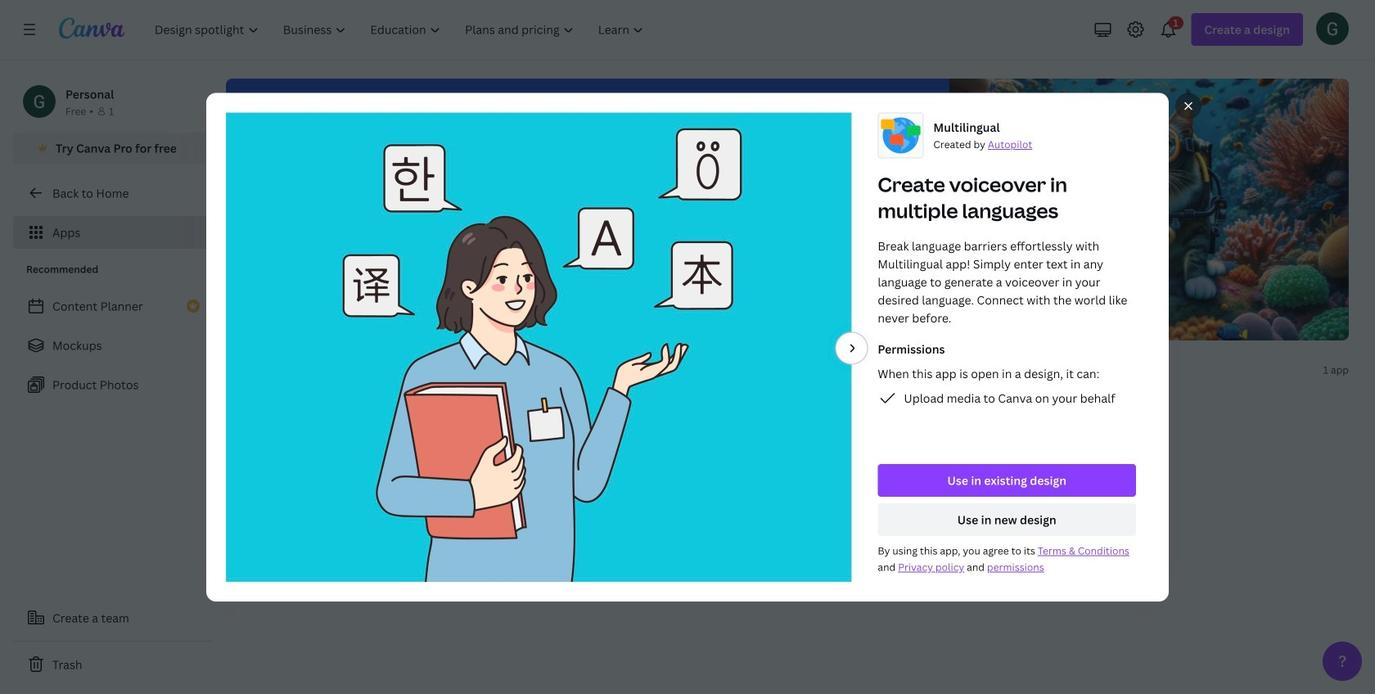 Task type: vqa. For each thing, say whether or not it's contained in the screenshot.
DRAW button
no



Task type: locate. For each thing, give the bounding box(es) containing it.
an image with a cursor next to a text box containing the prompt "a cat going scuba diving" to generate an image. the generated image of a cat doing scuba diving is behind the text box. image
[[884, 79, 1350, 341]]

Input field to search for apps search field
[[259, 355, 488, 386]]

list
[[13, 290, 213, 401]]



Task type: describe. For each thing, give the bounding box(es) containing it.
top level navigation element
[[144, 13, 658, 46]]



